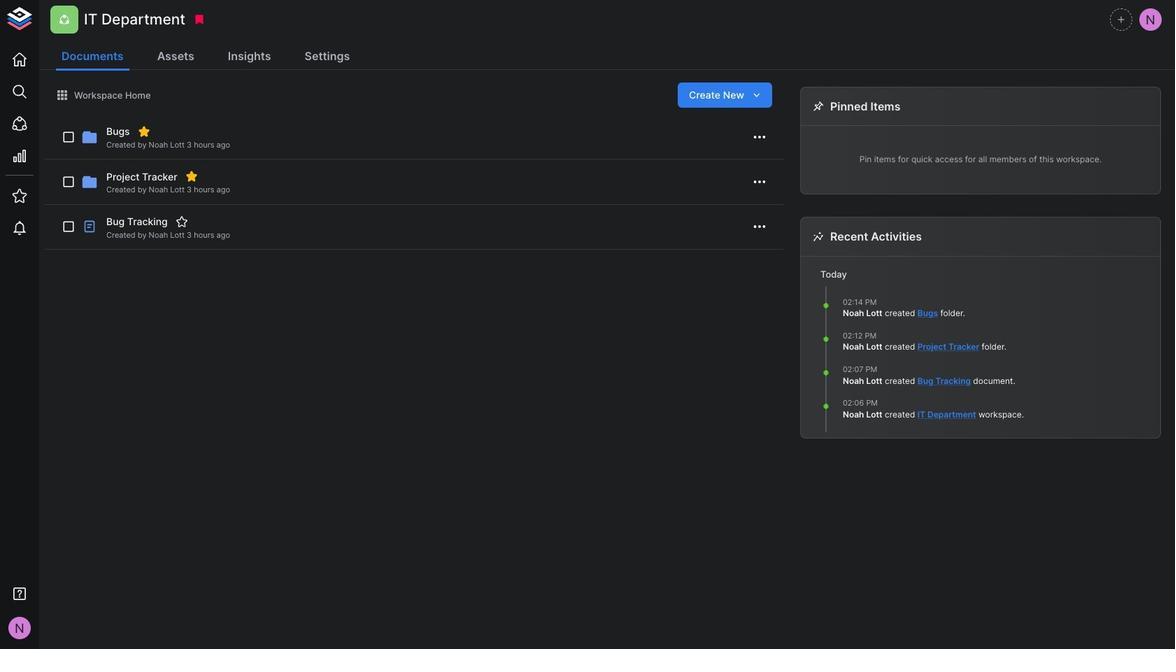 Task type: describe. For each thing, give the bounding box(es) containing it.
remove favorite image
[[138, 125, 150, 138]]

remove bookmark image
[[193, 13, 206, 26]]



Task type: locate. For each thing, give the bounding box(es) containing it.
favorite image
[[175, 215, 188, 228]]

remove favorite image
[[185, 170, 198, 183]]



Task type: vqa. For each thing, say whether or not it's contained in the screenshot.
Remove Bookmark image
yes



